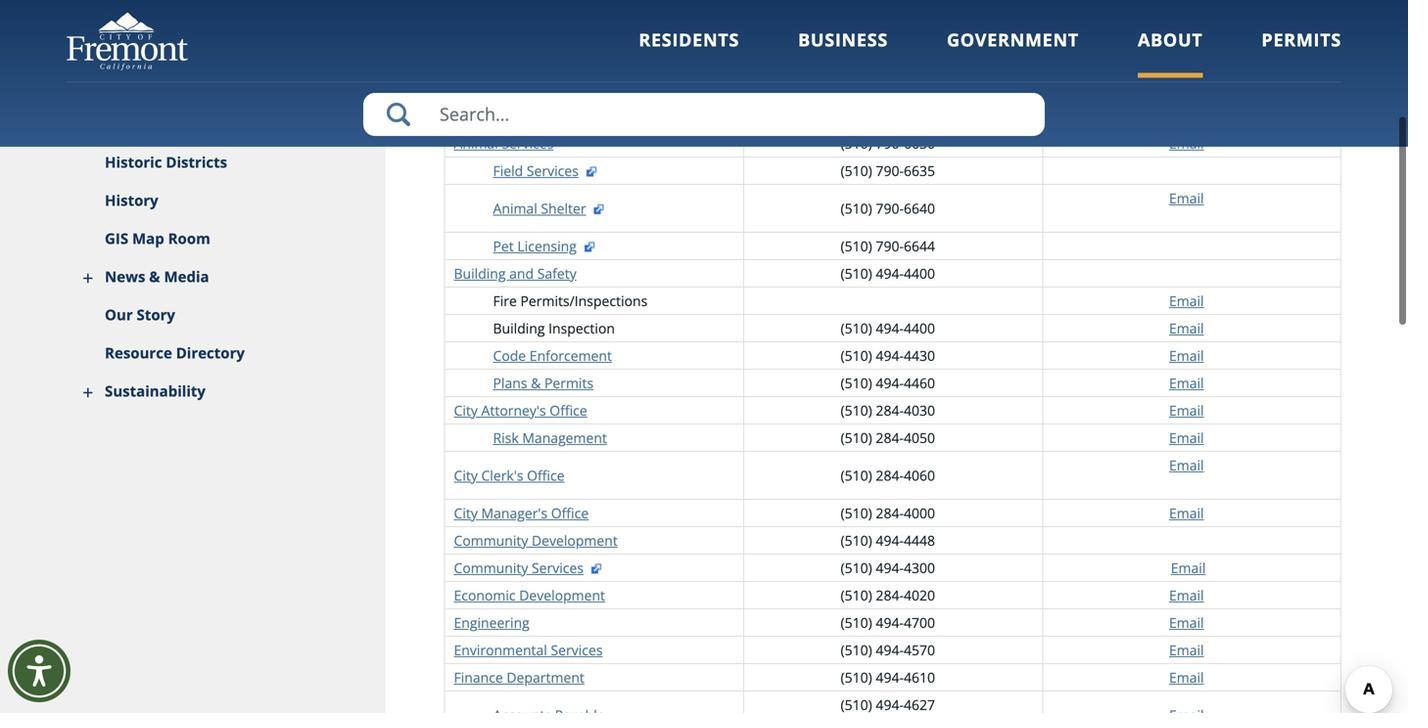 Task type: locate. For each thing, give the bounding box(es) containing it.
4 790- from the top
[[876, 237, 904, 255]]

790- up (510) 790-6644
[[876, 199, 904, 218]]

1 vertical spatial office
[[527, 466, 565, 485]]

(510) 790-6644
[[841, 237, 935, 255]]

services up field services
[[502, 134, 554, 153]]

(510) up (510) 284-4030
[[841, 374, 872, 393]]

code enforcement link
[[493, 347, 612, 365]]

development for economic development
[[519, 586, 605, 605]]

(510) for field services
[[841, 161, 872, 180]]

494- down the (510) 494-4570
[[876, 669, 904, 687]]

284- down (510) 284-4030
[[876, 429, 904, 447]]

11 (510) from the top
[[841, 466, 872, 485]]

0 vertical spatial (510) 494-4400
[[841, 264, 935, 283]]

2 790- from the top
[[876, 161, 904, 180]]

(510) up (510) 494-4610
[[841, 641, 872, 660]]

494- up (510) 284-4030
[[876, 374, 904, 393]]

(510) up (510) 284-4020
[[841, 559, 872, 578]]

office down risk management link
[[527, 466, 565, 485]]

services up finance department
[[551, 641, 603, 660]]

4400
[[904, 264, 935, 283], [904, 319, 935, 338]]

14 (510) from the top
[[841, 559, 872, 578]]

community development
[[454, 532, 618, 550]]

(510) 494-4448
[[841, 532, 935, 550]]

0 vertical spatial department
[[464, 99, 588, 123]]

services down community development link on the left bottom of the page
[[532, 559, 584, 578]]

(510)
[[841, 134, 872, 153], [841, 161, 872, 180], [841, 199, 872, 218], [841, 237, 872, 255], [841, 264, 872, 283], [841, 319, 872, 338], [841, 347, 872, 365], [841, 374, 872, 393], [841, 401, 872, 420], [841, 429, 872, 447], [841, 466, 872, 485], [841, 504, 872, 523], [841, 532, 872, 550], [841, 559, 872, 578], [841, 586, 872, 605], [841, 614, 872, 632], [841, 641, 872, 660], [841, 669, 872, 687]]

494- for finance department
[[876, 669, 904, 687]]

494- down (510) 790-6644
[[876, 264, 904, 283]]

news
[[105, 267, 145, 287]]

animal services link
[[454, 134, 554, 153]]

0 vertical spatial animal
[[454, 134, 498, 153]]

feedback
[[1170, 0, 1226, 18]]

email for 4060
[[1169, 456, 1204, 475]]

2 city from the top
[[454, 466, 478, 485]]

790- for 6635
[[876, 161, 904, 180]]

community down manager's
[[454, 532, 528, 550]]

494- up (510) 494-4460
[[876, 347, 904, 365]]

4400 up 4430
[[904, 319, 935, 338]]

1 vertical spatial &
[[531, 374, 541, 393]]

0 horizontal spatial &
[[149, 267, 160, 287]]

city for city attorney's office
[[454, 401, 478, 420]]

news & media
[[105, 267, 209, 287]]

1 vertical spatial animal
[[493, 199, 537, 218]]

services for field services
[[527, 161, 579, 180]]

2 (510) from the top
[[841, 161, 872, 180]]

department up "animal services" link
[[464, 99, 588, 123]]

4 (510) from the top
[[841, 237, 872, 255]]

1 vertical spatial community
[[454, 559, 528, 578]]

(510) 494-4400 down (510) 790-6644
[[841, 264, 935, 283]]

4400 down the 6644
[[904, 264, 935, 283]]

15 (510) from the top
[[841, 586, 872, 605]]

office up 'management' at bottom left
[[550, 401, 587, 420]]

department
[[464, 99, 588, 123], [507, 669, 584, 687]]

city left manager's
[[454, 504, 478, 523]]

1 (510) 494-4400 from the top
[[841, 264, 935, 283]]

6630
[[904, 134, 935, 153]]

(510) down the (510) 790-6640
[[841, 237, 872, 255]]

finance department
[[454, 669, 584, 687]]

6 (510) from the top
[[841, 319, 872, 338]]

7 (510) from the top
[[841, 347, 872, 365]]

-
[[1342, 1, 1346, 19]]

284- down (510) 284-4050
[[876, 466, 904, 485]]

3 494- from the top
[[876, 347, 904, 365]]

directory
[[176, 343, 245, 363]]

development down the community services link
[[519, 586, 605, 605]]

1 vertical spatial permits
[[544, 374, 594, 393]]

services for environmental services
[[551, 641, 603, 660]]

media
[[164, 267, 209, 287]]

18 (510) from the top
[[841, 669, 872, 687]]

4 284- from the top
[[876, 504, 904, 523]]

building and safety
[[454, 264, 576, 283]]

(510) for code enforcement
[[841, 347, 872, 365]]

(510) for economic development
[[841, 586, 872, 605]]

(510) for animal shelter
[[841, 199, 872, 218]]

0 vertical spatial office
[[550, 401, 587, 420]]

6640
[[904, 199, 935, 218]]

284- up (510) 494-4448 on the bottom right of page
[[876, 504, 904, 523]]

environmental services link
[[454, 641, 603, 660]]

(510) for risk management
[[841, 429, 872, 447]]

engineering
[[454, 614, 530, 632]]

9 494- from the top
[[876, 669, 904, 687]]

our story link
[[67, 297, 385, 335]]

(510) 790-6635
[[841, 161, 935, 180]]

494- up (510) 494-4430
[[876, 319, 904, 338]]

animal shelter link
[[493, 199, 606, 218]]

community
[[454, 532, 528, 550], [454, 559, 528, 578]]

3 284- from the top
[[876, 466, 904, 485]]

email link for 6640
[[1169, 189, 1204, 207]]

email link for 4570
[[1169, 641, 1204, 660]]

1 4400 from the top
[[904, 264, 935, 283]]

4060
[[904, 466, 935, 485]]

city left the clerk's
[[454, 466, 478, 485]]

1 vertical spatial building
[[493, 319, 545, 338]]

building up code
[[493, 319, 545, 338]]

animal up field
[[454, 134, 498, 153]]

development for community development
[[532, 532, 618, 550]]

(510) down (510) 284-4000
[[841, 532, 872, 550]]

2 vertical spatial office
[[551, 504, 589, 523]]

4460
[[904, 374, 935, 393]]

(510) up (510) 494-4448 on the bottom right of page
[[841, 504, 872, 523]]

& for plans
[[531, 374, 541, 393]]

building down pet
[[454, 264, 506, 283]]

1 (510) from the top
[[841, 134, 872, 153]]

(510) up (510) 284-4050
[[841, 401, 872, 420]]

& for news
[[149, 267, 160, 287]]

(510) for animal services
[[841, 134, 872, 153]]

community up "economic"
[[454, 559, 528, 578]]

email for 4430
[[1169, 347, 1204, 365]]

office
[[550, 401, 587, 420], [527, 466, 565, 485], [551, 504, 589, 523]]

office for city manager's office
[[551, 504, 589, 523]]

email link for 4430
[[1169, 347, 1204, 365]]

790-
[[876, 134, 904, 153], [876, 161, 904, 180], [876, 199, 904, 218], [876, 237, 904, 255]]

(510) up (510) 790-6635
[[841, 134, 872, 153]]

9 (510) from the top
[[841, 401, 872, 420]]

284- for 4000
[[876, 504, 904, 523]]

494- for plans & permits
[[876, 374, 904, 393]]

email link for 4460
[[1169, 374, 1204, 393]]

(510) 284-4030
[[841, 401, 935, 420]]

manager's
[[481, 504, 548, 523]]

1 community from the top
[[454, 532, 528, 550]]

(510) for plans & permits
[[841, 374, 872, 393]]

(510) down (510) 790-6635
[[841, 199, 872, 218]]

(510) for finance department
[[841, 669, 872, 687]]

city clerk's office link
[[454, 466, 565, 485]]

0 vertical spatial 4400
[[904, 264, 935, 283]]

animal services
[[454, 134, 554, 153]]

plans & permits
[[493, 374, 594, 393]]

(510) 494-4400
[[841, 264, 935, 283], [841, 319, 935, 338]]

3 (510) from the top
[[841, 199, 872, 218]]

494- up (510) 494-4610
[[876, 641, 904, 660]]

8 (510) from the top
[[841, 374, 872, 393]]

16 (510) from the top
[[841, 614, 872, 632]]

494- for environmental services
[[876, 641, 904, 660]]

& right 'news'
[[149, 267, 160, 287]]

safety
[[537, 264, 576, 283]]

historic
[[105, 152, 162, 172]]

size:
[[1271, 2, 1298, 19]]

3 790- from the top
[[876, 199, 904, 218]]

email link for 4610
[[1169, 669, 1204, 687]]

building for building and safety
[[454, 264, 506, 283]]

4610
[[904, 669, 935, 687]]

4 494- from the top
[[876, 374, 904, 393]]

animal for animal shelter
[[493, 199, 537, 218]]

development
[[532, 532, 618, 550], [519, 586, 605, 605]]

office for city clerk's office
[[527, 466, 565, 485]]

494- for code enforcement
[[876, 347, 904, 365]]

1 horizontal spatial &
[[531, 374, 541, 393]]

(510) for pet licensing
[[841, 237, 872, 255]]

city clerk's office
[[454, 466, 565, 485]]

(510) up (510) 494-4430
[[841, 319, 872, 338]]

(510) for city clerk's office
[[841, 466, 872, 485]]

3 city from the top
[[454, 504, 478, 523]]

2 (510) 494-4400 from the top
[[841, 319, 935, 338]]

news & media link
[[67, 259, 385, 297]]

services for community services
[[532, 559, 584, 578]]

email for 4020
[[1169, 586, 1204, 605]]

(510) down (510) 790-6644
[[841, 264, 872, 283]]

1 vertical spatial development
[[519, 586, 605, 605]]

(510) 494-4300
[[841, 559, 935, 578]]

(510) 494-4400 up (510) 494-4430
[[841, 319, 935, 338]]

building inspection
[[493, 319, 615, 338]]

494- up (510) 284-4020
[[876, 559, 904, 578]]

5 (510) from the top
[[841, 264, 872, 283]]

12 (510) from the top
[[841, 504, 872, 523]]

city attorney's office link
[[454, 401, 587, 420]]

(510) 284-4020
[[841, 586, 935, 605]]

1 494- from the top
[[876, 264, 904, 283]]

font
[[1241, 2, 1268, 19]]

1 790- from the top
[[876, 134, 904, 153]]

economic development link
[[454, 586, 605, 605]]

1 284- from the top
[[876, 401, 904, 420]]

5 284- from the top
[[876, 586, 904, 605]]

permits
[[1262, 28, 1342, 52], [544, 374, 594, 393]]

building
[[454, 264, 506, 283], [493, 319, 545, 338]]

& right plans
[[531, 374, 541, 393]]

clerk's
[[481, 466, 523, 485]]

1 city from the top
[[454, 401, 478, 420]]

shelter
[[541, 199, 586, 218]]

animal shelter
[[493, 199, 586, 218]]

animal down field
[[493, 199, 537, 218]]

services up animal shelter link at the top of the page
[[527, 161, 579, 180]]

17 (510) from the top
[[841, 641, 872, 660]]

community for community development
[[454, 532, 528, 550]]

development up the community services link
[[532, 532, 618, 550]]

inspection
[[548, 319, 615, 338]]

gis map room
[[105, 229, 210, 249]]

email link for 4400
[[1169, 319, 1204, 338]]

(510) down (510) 494-4300
[[841, 586, 872, 605]]

+
[[1320, 1, 1327, 19]]

(510) up (510) 494-4460
[[841, 347, 872, 365]]

8 494- from the top
[[876, 641, 904, 660]]

animal
[[454, 134, 498, 153], [493, 199, 537, 218]]

email for 6630
[[1169, 134, 1204, 153]]

0 vertical spatial &
[[149, 267, 160, 287]]

494- for building and safety
[[876, 264, 904, 283]]

email for 4050
[[1169, 429, 1204, 447]]

email link for 6630
[[1169, 134, 1204, 153]]

6 494- from the top
[[876, 559, 904, 578]]

1 vertical spatial 4400
[[904, 319, 935, 338]]

7 494- from the top
[[876, 614, 904, 632]]

(510) down (510) 790-6630
[[841, 161, 872, 180]]

2 vertical spatial city
[[454, 504, 478, 523]]

0 vertical spatial development
[[532, 532, 618, 550]]

0 vertical spatial city
[[454, 401, 478, 420]]

4300
[[904, 559, 935, 578]]

department down environmental services link
[[507, 669, 584, 687]]

(510) down the (510) 494-4570
[[841, 669, 872, 687]]

0 vertical spatial community
[[454, 532, 528, 550]]

email for 4570
[[1169, 641, 1204, 660]]

284- up (510) 284-4050
[[876, 401, 904, 420]]

plans
[[493, 374, 527, 393]]

field services
[[493, 161, 579, 180]]

2 4400 from the top
[[904, 319, 935, 338]]

building for building inspection
[[493, 319, 545, 338]]

2 284- from the top
[[876, 429, 904, 447]]

permits down + link
[[1262, 28, 1342, 52]]

4700
[[904, 614, 935, 632]]

building and safety link
[[454, 264, 576, 283]]

13 (510) from the top
[[841, 532, 872, 550]]

790- for 6630
[[876, 134, 904, 153]]

(510) up (510) 284-4000
[[841, 466, 872, 485]]

(510) for community development
[[841, 532, 872, 550]]

790- down (510) 790-6630
[[876, 161, 904, 180]]

permits down enforcement
[[544, 374, 594, 393]]

494- down (510) 284-4000
[[876, 532, 904, 550]]

email for 4610
[[1169, 669, 1204, 687]]

10 (510) from the top
[[841, 429, 872, 447]]

790- down the (510) 790-6640
[[876, 237, 904, 255]]

email for 4700
[[1169, 614, 1204, 632]]

1 vertical spatial city
[[454, 466, 478, 485]]

(510) 494-4430
[[841, 347, 935, 365]]

community for community services
[[454, 559, 528, 578]]

494- down (510) 284-4020
[[876, 614, 904, 632]]

1 horizontal spatial permits
[[1262, 28, 1342, 52]]

government
[[947, 28, 1079, 52]]

city for city clerk's office
[[454, 466, 478, 485]]

email for 4000
[[1169, 504, 1204, 523]]

1 vertical spatial (510) 494-4400
[[841, 319, 935, 338]]

5 494- from the top
[[876, 532, 904, 550]]

790- up (510) 790-6635
[[876, 134, 904, 153]]

2 community from the top
[[454, 559, 528, 578]]

284- down (510) 494-4300
[[876, 586, 904, 605]]

pet licensing
[[493, 237, 577, 255]]

city left attorney's
[[454, 401, 478, 420]]

office up the community development on the left bottom
[[551, 504, 589, 523]]

field
[[493, 161, 523, 180]]

0 vertical spatial building
[[454, 264, 506, 283]]

(510) down (510) 284-4020
[[841, 614, 872, 632]]

(510) down (510) 284-4030
[[841, 429, 872, 447]]



Task type: vqa. For each thing, say whether or not it's contained in the screenshot.
the information to the left
no



Task type: describe. For each thing, give the bounding box(es) containing it.
email for 4300
[[1171, 559, 1206, 578]]

business
[[798, 28, 888, 52]]

284- for 4050
[[876, 429, 904, 447]]

(510) for community services
[[841, 559, 872, 578]]

licensing
[[517, 237, 577, 255]]

(510) for building and safety
[[841, 264, 872, 283]]

4020
[[904, 586, 935, 605]]

department / division
[[464, 99, 690, 123]]

fire
[[493, 292, 517, 310]]

resource directory link
[[67, 335, 385, 373]]

(510) 494-4460
[[841, 374, 935, 393]]

Search text field
[[363, 93, 1045, 136]]

room
[[168, 229, 210, 249]]

+ link
[[1305, 1, 1327, 19]]

environmental services
[[454, 641, 603, 660]]

risk management link
[[493, 429, 607, 447]]

(510) 790-6640
[[841, 199, 935, 218]]

790- for 6640
[[876, 199, 904, 218]]

animal for animal services
[[454, 134, 498, 153]]

(510) 494-4610
[[841, 669, 935, 687]]

494- for community services
[[876, 559, 904, 578]]

email for 4460
[[1169, 374, 1204, 393]]

email link for 4000
[[1169, 504, 1204, 523]]

4448
[[904, 532, 935, 550]]

business link
[[798, 28, 888, 78]]

6635
[[904, 161, 935, 180]]

fire permits/inspections
[[493, 292, 648, 310]]

email link for 4700
[[1169, 614, 1204, 632]]

residents link
[[639, 28, 739, 78]]

our story
[[105, 305, 175, 325]]

history link
[[67, 182, 385, 220]]

risk
[[493, 429, 519, 447]]

plans & permits link
[[493, 374, 594, 393]]

email for 4400
[[1169, 319, 1204, 338]]

gis
[[105, 229, 128, 249]]

email for 6640
[[1169, 189, 1204, 207]]

office for city attorney's office
[[550, 401, 587, 420]]

/
[[593, 99, 601, 123]]

risk management
[[493, 429, 607, 447]]

email link for 4030
[[1169, 401, 1204, 420]]

(510) 494-4700
[[841, 614, 935, 632]]

(510) 284-4000
[[841, 504, 935, 523]]

about link
[[1138, 28, 1203, 78]]

permits/inspections
[[520, 292, 648, 310]]

(510) for city attorney's office
[[841, 401, 872, 420]]

(510) 284-4050
[[841, 429, 935, 447]]

resource directory
[[105, 343, 245, 363]]

(510) 494-4570
[[841, 641, 935, 660]]

(510) 790-6630
[[841, 134, 935, 153]]

284- for 4030
[[876, 401, 904, 420]]

284- for 4060
[[876, 466, 904, 485]]

environmental
[[454, 641, 547, 660]]

email link for 4060
[[1169, 456, 1204, 475]]

494- for community development
[[876, 532, 904, 550]]

city manager's office
[[454, 504, 589, 523]]

4430
[[904, 347, 935, 365]]

0 horizontal spatial permits
[[544, 374, 594, 393]]

districts
[[166, 152, 227, 172]]

(510) for environmental services
[[841, 641, 872, 660]]

gis map room link
[[67, 220, 385, 259]]

1 vertical spatial department
[[507, 669, 584, 687]]

enforcement
[[530, 347, 612, 365]]

resource
[[105, 343, 172, 363]]

permits link
[[1262, 28, 1342, 78]]

4570
[[904, 641, 935, 660]]

residents
[[639, 28, 739, 52]]

engineering link
[[454, 614, 530, 632]]

(510) 284-4060
[[841, 466, 935, 485]]

community services link
[[454, 559, 603, 578]]

(510) for city manager's office
[[841, 504, 872, 523]]

attorney's
[[481, 401, 546, 420]]

email for 4030
[[1169, 401, 1204, 420]]

284- for 4020
[[876, 586, 904, 605]]

4000
[[904, 504, 935, 523]]

code
[[493, 347, 526, 365]]

finance
[[454, 669, 503, 687]]

economic
[[454, 586, 516, 605]]

(510) for engineering
[[841, 614, 872, 632]]

494- for engineering
[[876, 614, 904, 632]]

2 494- from the top
[[876, 319, 904, 338]]

email link for 4300
[[1171, 559, 1206, 578]]

email link for 4020
[[1169, 586, 1204, 605]]

city attorney's office
[[454, 401, 587, 420]]

map
[[132, 229, 164, 249]]

about
[[1138, 28, 1203, 52]]

sustainability
[[105, 381, 206, 401]]

community services
[[454, 559, 584, 578]]

historic districts link
[[67, 144, 385, 182]]

4050
[[904, 429, 935, 447]]

finance department link
[[454, 669, 584, 687]]

790- for 6644
[[876, 237, 904, 255]]

community development link
[[454, 532, 618, 550]]

font size:
[[1241, 2, 1298, 19]]

services for animal services
[[502, 134, 554, 153]]

0 vertical spatial permits
[[1262, 28, 1342, 52]]

city for city manager's office
[[454, 504, 478, 523]]

code enforcement
[[493, 347, 612, 365]]

- link
[[1327, 1, 1346, 19]]

government link
[[947, 28, 1079, 78]]

email link for 4050
[[1169, 429, 1204, 447]]

pet licensing link
[[493, 237, 596, 255]]

economic development
[[454, 586, 605, 605]]



